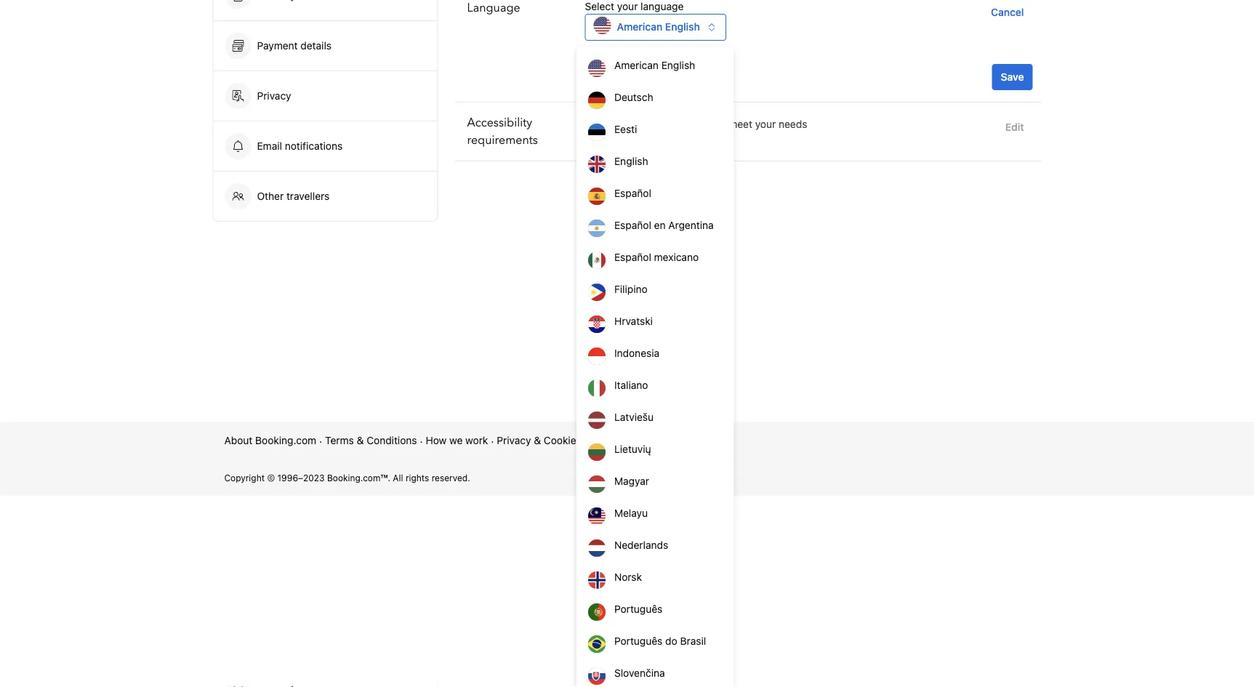 Task type: describe. For each thing, give the bounding box(es) containing it.
accessibility requirements
[[467, 115, 538, 148]]

2 vertical spatial english
[[614, 155, 648, 167]]

reserved.
[[432, 473, 470, 483]]

email
[[257, 140, 282, 152]]

melayu button
[[577, 497, 734, 529]]

english button
[[577, 145, 734, 177]]

american english for american english dropdown button
[[617, 21, 700, 33]]

cancel
[[991, 6, 1024, 18]]

american english for american english button
[[614, 59, 695, 71]]

indonesia button
[[577, 337, 734, 369]]

deutsch
[[614, 91, 653, 103]]

privacy for privacy
[[257, 90, 291, 102]]

argentina
[[668, 219, 714, 231]]

privacy & cookie statement
[[497, 434, 628, 446]]

nederlands
[[614, 539, 668, 551]]

how we work link
[[426, 433, 488, 448]]

how
[[426, 434, 447, 446]]

do
[[665, 635, 677, 647]]

melayu
[[614, 507, 648, 519]]

& for privacy
[[534, 434, 541, 446]]

slovenčina button
[[577, 657, 734, 687]]

en
[[654, 219, 666, 231]]

work
[[465, 434, 488, 446]]

brasil
[[680, 635, 706, 647]]

0 vertical spatial your
[[617, 0, 638, 12]]

español button
[[577, 177, 734, 209]]

select
[[585, 0, 614, 12]]

other
[[257, 190, 284, 202]]

norsk
[[614, 571, 642, 583]]

save button
[[992, 64, 1033, 90]]

italiano button
[[577, 369, 734, 401]]

edit
[[1005, 121, 1024, 133]]

about
[[224, 434, 253, 446]]

travellers
[[286, 190, 330, 202]]

español for español
[[614, 187, 651, 199]]

email notifications
[[257, 140, 343, 152]]

all
[[393, 473, 403, 483]]

terms & conditions
[[325, 434, 417, 446]]

português do brasil
[[614, 635, 706, 647]]

português for português do brasil
[[614, 635, 663, 647]]

payment
[[257, 40, 298, 52]]

american english button
[[577, 49, 734, 81]]

needs
[[779, 118, 807, 130]]

booking.com
[[255, 434, 316, 446]]

payment details link
[[213, 21, 437, 71]]

privacy & cookie statement link
[[497, 433, 628, 448]]

we
[[449, 434, 463, 446]]

conditions
[[367, 434, 417, 446]]

help centre link
[[636, 433, 692, 448]]

other travellers link
[[213, 172, 437, 221]]

save
[[1001, 71, 1024, 83]]

magyar button
[[577, 465, 734, 497]]

language
[[467, 0, 520, 16]]

cancel button
[[985, 0, 1030, 25]]

help
[[636, 434, 658, 446]]

deutsch button
[[577, 81, 734, 113]]

eesti
[[614, 123, 637, 135]]

1996–2023
[[277, 473, 325, 483]]

português for português
[[614, 603, 663, 615]]

terms & conditions link
[[325, 433, 417, 448]]



Task type: locate. For each thing, give the bounding box(es) containing it.
about booking.com
[[224, 434, 316, 446]]

details
[[301, 40, 332, 52]]

american english up deutsch button
[[614, 59, 695, 71]]

american up deutsch
[[614, 59, 659, 71]]

your
[[617, 0, 638, 12], [755, 118, 776, 130]]

norsk button
[[577, 561, 734, 593]]

1 vertical spatial american
[[614, 59, 659, 71]]

email notifications link
[[213, 121, 437, 171]]

3 español from the top
[[614, 251, 651, 263]]

english for american english button
[[661, 59, 695, 71]]

español mexicano button
[[577, 241, 734, 273]]

accessibility
[[467, 115, 532, 131]]

latviešu button
[[577, 401, 734, 433]]

©
[[267, 473, 275, 483]]

american english inside button
[[614, 59, 695, 71]]

booking.com™.
[[327, 473, 390, 483]]

english inside dropdown button
[[665, 21, 700, 33]]

filter out properties that don't meet your needs
[[585, 118, 807, 130]]

meet
[[729, 118, 752, 130]]

copyright
[[224, 473, 265, 483]]

eesti button
[[577, 113, 734, 145]]

terms
[[325, 434, 354, 446]]

american
[[617, 21, 663, 33], [614, 59, 659, 71]]

language
[[641, 0, 684, 12]]

that
[[680, 118, 699, 130]]

hrvatski button
[[577, 305, 734, 337]]

español inside "button"
[[614, 187, 651, 199]]

properties
[[629, 118, 678, 130]]

privacy link
[[213, 71, 437, 121]]

english
[[665, 21, 700, 33], [661, 59, 695, 71], [614, 155, 648, 167]]

don't
[[702, 118, 726, 130]]

0 vertical spatial privacy
[[257, 90, 291, 102]]

español left en
[[614, 219, 651, 231]]

português inside button
[[614, 603, 663, 615]]

privacy right work
[[497, 434, 531, 446]]

0 horizontal spatial &
[[357, 434, 364, 446]]

español inside button
[[614, 251, 651, 263]]

indonesia
[[614, 347, 660, 359]]

español en argentina
[[614, 219, 714, 231]]

privacy
[[257, 90, 291, 102], [497, 434, 531, 446]]

your right select
[[617, 0, 638, 12]]

0 vertical spatial português
[[614, 603, 663, 615]]

español mexicano
[[614, 251, 699, 263]]

rights
[[406, 473, 429, 483]]

english down language on the top right
[[665, 21, 700, 33]]

1 vertical spatial privacy
[[497, 434, 531, 446]]

english up deutsch button
[[661, 59, 695, 71]]

0 horizontal spatial your
[[617, 0, 638, 12]]

1 español from the top
[[614, 187, 651, 199]]

0 vertical spatial american english
[[617, 21, 700, 33]]

privacy inside privacy & cookie statement "link"
[[497, 434, 531, 446]]

1 português from the top
[[614, 603, 663, 615]]

american down select your language at the top
[[617, 21, 663, 33]]

american english button
[[585, 14, 726, 41]]

requirements
[[467, 132, 538, 148]]

about booking.com link
[[224, 433, 316, 448]]

& for terms
[[357, 434, 364, 446]]

& inside "link"
[[534, 434, 541, 446]]

filipino
[[614, 283, 648, 295]]

nederlands button
[[577, 529, 734, 561]]

english down eesti
[[614, 155, 648, 167]]

centre
[[661, 434, 692, 446]]

statement
[[579, 434, 628, 446]]

& left cookie
[[534, 434, 541, 446]]

lietuvių
[[614, 443, 651, 455]]

español for español en argentina
[[614, 219, 651, 231]]

latviešu
[[614, 411, 654, 423]]

1 vertical spatial english
[[661, 59, 695, 71]]

0 vertical spatial american
[[617, 21, 663, 33]]

other travellers
[[257, 190, 330, 202]]

1 horizontal spatial privacy
[[497, 434, 531, 446]]

how we work
[[426, 434, 488, 446]]

privacy for privacy & cookie statement
[[497, 434, 531, 446]]

português
[[614, 603, 663, 615], [614, 635, 663, 647]]

1 vertical spatial português
[[614, 635, 663, 647]]

out
[[611, 118, 627, 130]]

magyar
[[614, 475, 649, 487]]

português down norsk
[[614, 603, 663, 615]]

payment details
[[257, 40, 334, 52]]

your right meet
[[755, 118, 776, 130]]

english for american english dropdown button
[[665, 21, 700, 33]]

select your language
[[585, 0, 684, 12]]

español inside button
[[614, 219, 651, 231]]

american for american english dropdown button
[[617, 21, 663, 33]]

privacy inside privacy 'link'
[[257, 90, 291, 102]]

0 horizontal spatial privacy
[[257, 90, 291, 102]]

italiano
[[614, 379, 648, 391]]

cookie
[[544, 434, 576, 446]]

1 vertical spatial español
[[614, 219, 651, 231]]

help centre
[[636, 434, 692, 446]]

& right terms
[[357, 434, 364, 446]]

lietuvių button
[[577, 433, 734, 465]]

português button
[[577, 593, 734, 625]]

privacy down payment
[[257, 90, 291, 102]]

español down the english button
[[614, 187, 651, 199]]

filipino button
[[577, 273, 734, 305]]

copyright © 1996–2023 booking.com™. all rights reserved.
[[224, 473, 470, 483]]

español up the filipino
[[614, 251, 651, 263]]

american for american english button
[[614, 59, 659, 71]]

american english inside dropdown button
[[617, 21, 700, 33]]

0 vertical spatial español
[[614, 187, 651, 199]]

português inside button
[[614, 635, 663, 647]]

1 vertical spatial american english
[[614, 59, 695, 71]]

português do brasil button
[[577, 625, 734, 657]]

2 vertical spatial español
[[614, 251, 651, 263]]

español for español mexicano
[[614, 251, 651, 263]]

hrvatski
[[614, 315, 653, 327]]

2 español from the top
[[614, 219, 651, 231]]

2 português from the top
[[614, 635, 663, 647]]

español en argentina button
[[577, 209, 734, 241]]

&
[[357, 434, 364, 446], [534, 434, 541, 446]]

edit button
[[1000, 114, 1030, 140]]

filter
[[585, 118, 608, 130]]

mexicano
[[654, 251, 699, 263]]

1 horizontal spatial your
[[755, 118, 776, 130]]

american inside button
[[614, 59, 659, 71]]

1 vertical spatial your
[[755, 118, 776, 130]]

slovenčina
[[614, 667, 665, 679]]

0 vertical spatial english
[[665, 21, 700, 33]]

2 & from the left
[[534, 434, 541, 446]]

american inside dropdown button
[[617, 21, 663, 33]]

1 & from the left
[[357, 434, 364, 446]]

notifications
[[285, 140, 343, 152]]

1 horizontal spatial &
[[534, 434, 541, 446]]

american english down language on the top right
[[617, 21, 700, 33]]

español
[[614, 187, 651, 199], [614, 219, 651, 231], [614, 251, 651, 263]]

português up slovenčina
[[614, 635, 663, 647]]



Task type: vqa. For each thing, say whether or not it's contained in the screenshot.
Security Security
no



